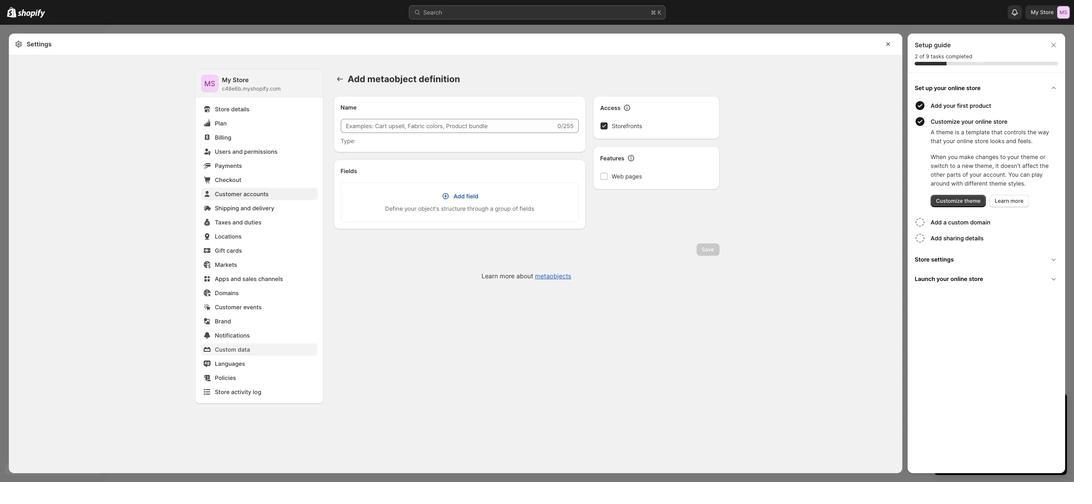 Task type: vqa. For each thing, say whether or not it's contained in the screenshot.
Taxes and duties
yes



Task type: locate. For each thing, give the bounding box(es) containing it.
1 horizontal spatial details
[[965, 235, 984, 242]]

theme,
[[975, 162, 994, 169]]

my left my store icon
[[1031, 9, 1039, 15]]

and for permissions
[[232, 148, 243, 155]]

add for add metaobject definition
[[348, 74, 365, 85]]

store inside button
[[915, 256, 930, 263]]

1 horizontal spatial my
[[1031, 9, 1039, 15]]

store inside button
[[966, 85, 981, 92]]

online up add your first product
[[948, 85, 965, 92]]

your inside settings dialog
[[404, 205, 416, 212]]

users
[[215, 148, 231, 155]]

and for sales
[[231, 276, 241, 283]]

0 vertical spatial the
[[1028, 129, 1036, 136]]

around
[[931, 180, 950, 187]]

learn for learn more about metaobjects
[[482, 273, 498, 280]]

0 vertical spatial details
[[231, 106, 249, 113]]

domain
[[970, 219, 990, 226]]

more inside settings dialog
[[500, 273, 515, 280]]

customize for customize your online store
[[931, 118, 960, 125]]

your up doesn't
[[1007, 154, 1019, 161]]

0 horizontal spatial my
[[222, 76, 231, 84]]

new
[[962, 162, 973, 169]]

your right define
[[404, 205, 416, 212]]

brand
[[215, 318, 231, 325]]

store down add your first product button
[[993, 118, 1007, 125]]

more inside customize your online store element
[[1010, 198, 1023, 204]]

store settings
[[915, 256, 954, 263]]

learn inside customize your online store element
[[995, 198, 1009, 204]]

online down is
[[957, 138, 973, 145]]

your inside add your first product button
[[943, 102, 956, 109]]

your up template at the right top
[[961, 118, 974, 125]]

store for store settings
[[915, 256, 930, 263]]

customer down domains
[[215, 304, 242, 311]]

ms button
[[201, 75, 218, 92]]

your inside launch your online store button
[[937, 276, 949, 283]]

store down policies
[[215, 389, 230, 396]]

and right users at top left
[[232, 148, 243, 155]]

domains
[[215, 290, 239, 297]]

0 vertical spatial my
[[1031, 9, 1039, 15]]

web pages
[[612, 173, 642, 180]]

structure
[[441, 205, 466, 212]]

0 horizontal spatial shopify image
[[7, 7, 16, 18]]

policies link
[[201, 372, 318, 385]]

store up c48e6b.myshopify.com
[[233, 76, 249, 84]]

2
[[915, 53, 918, 60]]

0 vertical spatial customer
[[215, 191, 242, 198]]

learn inside settings dialog
[[482, 273, 498, 280]]

online inside button
[[948, 85, 965, 92]]

parts
[[947, 171, 961, 178]]

of
[[919, 53, 925, 60], [962, 171, 968, 178], [512, 205, 518, 212]]

of down new
[[962, 171, 968, 178]]

your right up
[[934, 85, 946, 92]]

add up define your object's structure through a group of fields
[[453, 193, 465, 200]]

1 vertical spatial details
[[965, 235, 984, 242]]

accounts
[[243, 191, 269, 198]]

my store c48e6b.myshopify.com
[[222, 76, 281, 92]]

a inside settings dialog
[[490, 205, 493, 212]]

more for learn more about metaobjects
[[500, 273, 515, 280]]

store up the launch at the right bottom
[[915, 256, 930, 263]]

account.
[[983, 171, 1007, 178]]

your left first
[[943, 102, 956, 109]]

the up feels.
[[1028, 129, 1036, 136]]

2 customer from the top
[[215, 304, 242, 311]]

taxes
[[215, 219, 231, 226]]

shipping and delivery
[[215, 205, 274, 212]]

of right the 2
[[919, 53, 925, 60]]

cards
[[227, 247, 242, 254]]

and for delivery
[[240, 205, 251, 212]]

gift
[[215, 247, 225, 254]]

customize up is
[[931, 118, 960, 125]]

activity
[[231, 389, 251, 396]]

a left new
[[957, 162, 960, 169]]

that down a
[[931, 138, 942, 145]]

0 vertical spatial to
[[1000, 154, 1006, 161]]

theme right a
[[936, 129, 953, 136]]

type:
[[341, 138, 356, 145]]

add right the mark add sharing details as done icon in the right of the page
[[931, 235, 942, 242]]

you
[[1008, 171, 1019, 178]]

your inside customize your online store button
[[961, 118, 974, 125]]

add up name at the top left of page
[[348, 74, 365, 85]]

9
[[926, 53, 929, 60]]

add sharing details
[[931, 235, 984, 242]]

set
[[915, 85, 924, 92]]

0 horizontal spatial more
[[500, 273, 515, 280]]

customize theme
[[936, 198, 981, 204]]

more left about
[[500, 273, 515, 280]]

apps
[[215, 276, 229, 283]]

fields
[[520, 205, 534, 212]]

of left fields
[[512, 205, 518, 212]]

a right is
[[961, 129, 964, 136]]

styles.
[[1008, 180, 1026, 187]]

1 vertical spatial that
[[931, 138, 942, 145]]

my inside my store c48e6b.myshopify.com
[[222, 76, 231, 84]]

0 vertical spatial more
[[1010, 198, 1023, 204]]

my for my store
[[1031, 9, 1039, 15]]

online down settings
[[950, 276, 967, 283]]

shopify image
[[7, 7, 16, 18], [18, 9, 45, 18]]

online up template at the right top
[[975, 118, 992, 125]]

customer down the checkout
[[215, 191, 242, 198]]

product
[[970, 102, 991, 109]]

2 horizontal spatial of
[[962, 171, 968, 178]]

setup guide dialog
[[908, 34, 1065, 474]]

a left custom
[[943, 219, 947, 226]]

play
[[1032, 171, 1043, 178]]

store down template at the right top
[[975, 138, 989, 145]]

1 vertical spatial more
[[500, 273, 515, 280]]

learn more link
[[989, 195, 1029, 208]]

a left group
[[490, 205, 493, 212]]

add your first product button
[[931, 98, 1062, 114]]

the
[[1028, 129, 1036, 136], [1040, 162, 1049, 169]]

add a custom domain
[[931, 219, 990, 226]]

my
[[1031, 9, 1039, 15], [222, 76, 231, 84]]

1 horizontal spatial more
[[1010, 198, 1023, 204]]

0 horizontal spatial to
[[950, 162, 955, 169]]

guide
[[934, 41, 951, 49]]

add right mark add a custom domain as done icon
[[931, 219, 942, 226]]

store down 'store settings' button
[[969, 276, 983, 283]]

⌘ k
[[651, 9, 661, 16]]

store up product
[[966, 85, 981, 92]]

1 vertical spatial customize
[[936, 198, 963, 204]]

learn left about
[[482, 273, 498, 280]]

your right the launch at the right bottom
[[937, 276, 949, 283]]

1 vertical spatial to
[[950, 162, 955, 169]]

2 vertical spatial of
[[512, 205, 518, 212]]

0 vertical spatial of
[[919, 53, 925, 60]]

customize inside button
[[931, 118, 960, 125]]

completed
[[946, 53, 972, 60]]

checkout
[[215, 177, 241, 184]]

details
[[231, 106, 249, 113], [965, 235, 984, 242]]

brand link
[[201, 316, 318, 328]]

customer
[[215, 191, 242, 198], [215, 304, 242, 311]]

my store image
[[201, 75, 218, 92]]

a
[[961, 129, 964, 136], [957, 162, 960, 169], [490, 205, 493, 212], [943, 219, 947, 226]]

online inside button
[[950, 276, 967, 283]]

gift cards link
[[201, 245, 318, 257]]

1 vertical spatial of
[[962, 171, 968, 178]]

more down styles.
[[1010, 198, 1023, 204]]

details inside shop settings menu element
[[231, 106, 249, 113]]

payments
[[215, 162, 242, 169]]

0 horizontal spatial learn
[[482, 273, 498, 280]]

your
[[934, 85, 946, 92], [943, 102, 956, 109], [961, 118, 974, 125], [943, 138, 955, 145], [1007, 154, 1019, 161], [970, 171, 982, 178], [404, 205, 416, 212], [937, 276, 949, 283]]

features
[[600, 155, 624, 162]]

and inside "link"
[[240, 205, 251, 212]]

billing
[[215, 134, 231, 141]]

doesn't
[[1001, 162, 1021, 169]]

0 vertical spatial customize
[[931, 118, 960, 125]]

shipping and delivery link
[[201, 202, 318, 215]]

customer accounts link
[[201, 188, 318, 200]]

store
[[1040, 9, 1054, 15], [233, 76, 249, 84], [215, 106, 230, 113], [915, 256, 930, 263], [215, 389, 230, 396]]

channels
[[258, 276, 283, 283]]

0 horizontal spatial of
[[512, 205, 518, 212]]

looks
[[990, 138, 1005, 145]]

0 vertical spatial learn
[[995, 198, 1009, 204]]

add down up
[[931, 102, 942, 109]]

details down c48e6b.myshopify.com
[[231, 106, 249, 113]]

1 horizontal spatial the
[[1040, 162, 1049, 169]]

is
[[955, 129, 959, 136]]

1 horizontal spatial that
[[991, 129, 1002, 136]]

custom data
[[215, 347, 250, 354]]

web
[[612, 173, 624, 180]]

metaobjects
[[535, 273, 571, 280]]

1 vertical spatial learn
[[482, 273, 498, 280]]

1 horizontal spatial shopify image
[[18, 9, 45, 18]]

1 customer from the top
[[215, 191, 242, 198]]

your down is
[[943, 138, 955, 145]]

1 vertical spatial the
[[1040, 162, 1049, 169]]

add your first product
[[931, 102, 991, 109]]

my right my store image
[[222, 76, 231, 84]]

online
[[948, 85, 965, 92], [975, 118, 992, 125], [957, 138, 973, 145], [950, 276, 967, 283]]

details down domain
[[965, 235, 984, 242]]

customer inside 'link'
[[215, 304, 242, 311]]

changes
[[976, 154, 999, 161]]

store up plan
[[215, 106, 230, 113]]

1 horizontal spatial learn
[[995, 198, 1009, 204]]

of inside settings dialog
[[512, 205, 518, 212]]

learn up add a custom domain button at top
[[995, 198, 1009, 204]]

customize down with
[[936, 198, 963, 204]]

0 horizontal spatial details
[[231, 106, 249, 113]]

1 vertical spatial my
[[222, 76, 231, 84]]

taxes and duties
[[215, 219, 261, 226]]

to up doesn't
[[1000, 154, 1006, 161]]

my for my store c48e6b.myshopify.com
[[222, 76, 231, 84]]

⌘
[[651, 9, 656, 16]]

custom
[[215, 347, 236, 354]]

domains link
[[201, 287, 318, 300]]

launch your online store button
[[911, 270, 1062, 289]]

custom data link
[[201, 344, 318, 356]]

notifications
[[215, 332, 250, 339]]

1 vertical spatial customer
[[215, 304, 242, 311]]

0 horizontal spatial that
[[931, 138, 942, 145]]

and right apps
[[231, 276, 241, 283]]

your trial just started element
[[934, 417, 1067, 476]]

1 horizontal spatial to
[[1000, 154, 1006, 161]]

add metaobject definition
[[348, 74, 460, 85]]

0 horizontal spatial the
[[1028, 129, 1036, 136]]

setup
[[915, 41, 932, 49]]

and right taxes on the left top of page
[[232, 219, 243, 226]]

that
[[991, 129, 1002, 136], [931, 138, 942, 145]]

to down 'you'
[[950, 162, 955, 169]]

that up looks
[[991, 129, 1002, 136]]

the down or in the top of the page
[[1040, 162, 1049, 169]]

and down controls
[[1006, 138, 1016, 145]]

and down customer accounts
[[240, 205, 251, 212]]

checkout link
[[201, 174, 318, 186]]



Task type: describe. For each thing, give the bounding box(es) containing it.
taxes and duties link
[[201, 216, 318, 229]]

theme down different
[[964, 198, 981, 204]]

store inside button
[[969, 276, 983, 283]]

store inside button
[[993, 118, 1007, 125]]

store settings button
[[911, 250, 1062, 270]]

your up different
[[970, 171, 982, 178]]

make
[[959, 154, 974, 161]]

k
[[658, 9, 661, 16]]

switch
[[931, 162, 948, 169]]

name
[[341, 104, 357, 111]]

theme inside the a theme is a template that controls the way that your online store looks and feels.
[[936, 129, 953, 136]]

store inside my store c48e6b.myshopify.com
[[233, 76, 249, 84]]

customize your online store button
[[931, 114, 1062, 128]]

launch
[[915, 276, 935, 283]]

add for add sharing details
[[931, 235, 942, 242]]

launch your online store
[[915, 276, 983, 283]]

shipping
[[215, 205, 239, 212]]

other
[[931, 171, 945, 178]]

1 horizontal spatial of
[[919, 53, 925, 60]]

c48e6b.myshopify.com
[[222, 85, 281, 92]]

object's
[[418, 205, 439, 212]]

define your object's structure through a group of fields
[[385, 205, 534, 212]]

store inside the a theme is a template that controls the way that your online store looks and feels.
[[975, 138, 989, 145]]

a inside when you make changes to your theme or switch to a new theme, it doesn't affect the other parts of your account. you can play around with different theme styles.
[[957, 162, 960, 169]]

data
[[238, 347, 250, 354]]

pages
[[625, 173, 642, 180]]

first
[[957, 102, 968, 109]]

duties
[[244, 219, 261, 226]]

customer accounts
[[215, 191, 269, 198]]

add field
[[453, 193, 478, 200]]

store activity log
[[215, 389, 261, 396]]

custom
[[948, 219, 969, 226]]

markets
[[215, 262, 237, 269]]

users and permissions
[[215, 148, 277, 155]]

controls
[[1004, 129, 1026, 136]]

online inside button
[[975, 118, 992, 125]]

set up your online store
[[915, 85, 981, 92]]

customize your online store
[[931, 118, 1007, 125]]

learn more
[[995, 198, 1023, 204]]

locations
[[215, 233, 242, 240]]

more for learn more
[[1010, 198, 1023, 204]]

customer for customer accounts
[[215, 191, 242, 198]]

group
[[495, 205, 511, 212]]

customize for customize theme
[[936, 198, 963, 204]]

setup guide
[[915, 41, 951, 49]]

2 of 9 tasks completed
[[915, 53, 972, 60]]

my store
[[1031, 9, 1054, 15]]

details inside button
[[965, 235, 984, 242]]

online inside the a theme is a template that controls the way that your online store looks and feels.
[[957, 138, 973, 145]]

the inside when you make changes to your theme or switch to a new theme, it doesn't affect the other parts of your account. you can play around with different theme styles.
[[1040, 162, 1049, 169]]

when
[[931, 154, 946, 161]]

through
[[467, 205, 488, 212]]

add a custom domain button
[[931, 215, 1062, 231]]

about
[[516, 273, 533, 280]]

store details link
[[201, 103, 318, 116]]

store left my store icon
[[1040, 9, 1054, 15]]

policies
[[215, 375, 236, 382]]

a theme is a template that controls the way that your online store looks and feels.
[[931, 129, 1049, 145]]

my store image
[[1057, 6, 1070, 19]]

can
[[1020, 171, 1030, 178]]

notifications link
[[201, 330, 318, 342]]

and inside the a theme is a template that controls the way that your online store looks and feels.
[[1006, 138, 1016, 145]]

define
[[385, 205, 403, 212]]

your inside the a theme is a template that controls the way that your online store looks and feels.
[[943, 138, 955, 145]]

theme down account.
[[989, 180, 1007, 187]]

customer events
[[215, 304, 262, 311]]

learn more about metaobjects
[[482, 273, 571, 280]]

shop settings menu element
[[195, 69, 323, 404]]

access
[[600, 104, 621, 112]]

permissions
[[244, 148, 277, 155]]

store for store details
[[215, 106, 230, 113]]

store for store activity log
[[215, 389, 230, 396]]

plan link
[[201, 117, 318, 130]]

languages
[[215, 361, 245, 368]]

it
[[995, 162, 999, 169]]

add for add field
[[453, 193, 465, 200]]

the inside the a theme is a template that controls the way that your online store looks and feels.
[[1028, 129, 1036, 136]]

learn for learn more
[[995, 198, 1009, 204]]

users and permissions link
[[201, 146, 318, 158]]

mark add a custom domain as done image
[[915, 217, 925, 228]]

storefronts
[[612, 123, 642, 130]]

settings
[[931, 256, 954, 263]]

customer for customer events
[[215, 304, 242, 311]]

add sharing details button
[[931, 231, 1062, 246]]

metaobject
[[367, 74, 417, 85]]

tasks
[[931, 53, 944, 60]]

settings dialog
[[9, 34, 902, 474]]

languages link
[[201, 358, 318, 370]]

mark add sharing details as done image
[[915, 233, 925, 244]]

sales
[[242, 276, 257, 283]]

your inside set up your online store button
[[934, 85, 946, 92]]

theme up affect
[[1021, 154, 1038, 161]]

and for duties
[[232, 219, 243, 226]]

of inside when you make changes to your theme or switch to a new theme, it doesn't affect the other parts of your account. you can play around with different theme styles.
[[962, 171, 968, 178]]

billing link
[[201, 131, 318, 144]]

markets link
[[201, 259, 318, 271]]

apps and sales channels
[[215, 276, 283, 283]]

a inside button
[[943, 219, 947, 226]]

Examples: Cart upsell, Fabric colors, Product bundle text field
[[341, 119, 556, 133]]

store details
[[215, 106, 249, 113]]

affect
[[1022, 162, 1038, 169]]

add for add a custom domain
[[931, 219, 942, 226]]

a inside the a theme is a template that controls the way that your online store looks and feels.
[[961, 129, 964, 136]]

add for add your first product
[[931, 102, 942, 109]]

customize your online store element
[[913, 128, 1062, 208]]

customize theme link
[[931, 195, 986, 208]]

store activity log link
[[201, 386, 318, 399]]

0 vertical spatial that
[[991, 129, 1002, 136]]

customer events link
[[201, 301, 318, 314]]

sharing
[[943, 235, 964, 242]]



